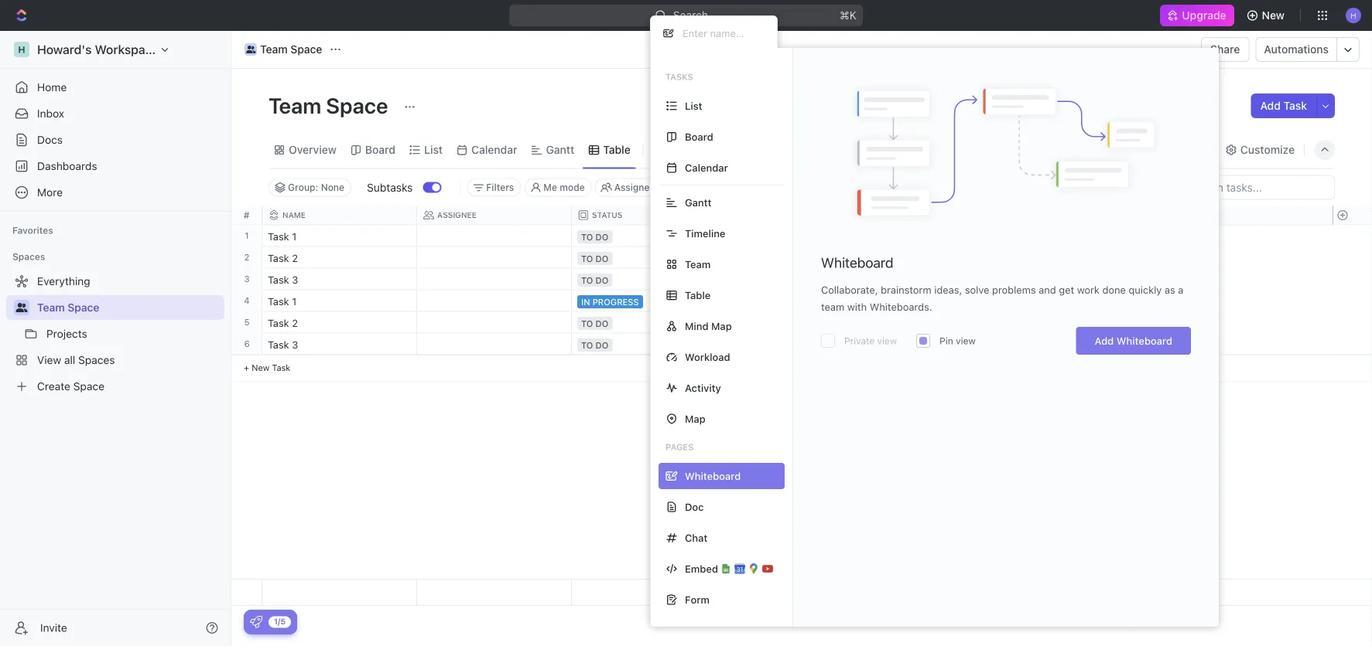 Task type: describe. For each thing, give the bounding box(es) containing it.
automations button
[[1256, 38, 1336, 61]]

timeline
[[685, 228, 725, 240]]

automations
[[1264, 43, 1329, 56]]

view for pin view
[[956, 336, 976, 347]]

search
[[1127, 144, 1162, 156]]

press space to select this row. row containing task 1
[[262, 291, 1036, 315]]

spaces
[[12, 251, 45, 262]]

and
[[1039, 284, 1056, 296]]

task 2
[[268, 317, 298, 329]]

3 for the to do cell associated with set priority image for task 3
[[292, 339, 298, 351]]

task 3 for the to do cell associated with set priority image for task 3
[[268, 339, 298, 351]]

new task
[[252, 363, 290, 373]]

form
[[685, 595, 710, 606]]

ideas,
[[934, 284, 962, 296]]

brainstorm
[[881, 284, 931, 296]]

grid containing ‎task 1
[[231, 206, 1372, 607]]

to do cell for set priority image for task 3
[[572, 334, 727, 355]]

favorites button
[[6, 221, 59, 240]]

overview link
[[286, 139, 336, 161]]

1 inside 1 2 3 4 5 6
[[245, 231, 249, 241]]

press space to select this row. row containing ‎task 2
[[262, 247, 1036, 271]]

problems
[[992, 284, 1036, 296]]

quickly
[[1129, 284, 1162, 296]]

collaborate, brainstorm ideas, solve problems and get work done quickly as a team with whiteboards.
[[821, 284, 1184, 313]]

3 inside 1 2 3 4 5 6
[[244, 274, 250, 284]]

press space to select this row. row containing 2
[[231, 247, 262, 269]]

progress
[[592, 297, 639, 307]]

set priority image for task 2
[[879, 313, 902, 336]]

calendar inside the calendar link
[[471, 144, 517, 156]]

home
[[37, 81, 67, 94]]

1 vertical spatial space
[[326, 92, 388, 118]]

home link
[[6, 75, 224, 100]]

do for 1st the to do cell from the top of the grid containing ‎task 1
[[595, 232, 608, 242]]

work
[[1077, 284, 1100, 296]]

customize button
[[1220, 139, 1299, 161]]

0 vertical spatial gantt
[[546, 144, 574, 156]]

a
[[1178, 284, 1184, 296]]

workload
[[685, 352, 730, 363]]

private
[[844, 336, 875, 347]]

assignees button
[[595, 178, 667, 197]]

in
[[581, 297, 590, 307]]

new button
[[1240, 3, 1294, 28]]

Search tasks... text field
[[1179, 176, 1334, 199]]

team space inside tree
[[37, 301, 99, 314]]

5
[[244, 318, 250, 328]]

docs link
[[6, 128, 224, 152]]

1 horizontal spatial whiteboard
[[1116, 335, 1172, 347]]

1 to from the top
[[581, 232, 593, 242]]

set priority element for 3rd the to do cell from the bottom of the grid containing ‎task 1
[[879, 270, 902, 293]]

subtasks
[[367, 181, 413, 194]]

share button
[[1201, 37, 1249, 62]]

view button
[[650, 132, 700, 168]]

as
[[1165, 284, 1175, 296]]

set priority image for 1
[[879, 291, 902, 315]]

press space to select this row. row containing 1
[[231, 226, 262, 247]]

2 for 1
[[244, 253, 250, 263]]

mind map
[[685, 321, 732, 332]]

1 horizontal spatial team space link
[[241, 40, 326, 59]]

3 to do from the top
[[581, 275, 608, 286]]

set priority image for ‎task 2
[[879, 248, 902, 271]]

task inside button
[[1284, 99, 1307, 112]]

show closed
[[689, 182, 746, 193]]

press space to select this row. row containing ‎task 1
[[262, 226, 1036, 247]]

‎task for ‎task 1
[[268, 231, 289, 242]]

#
[[243, 210, 249, 221]]

‎task 1
[[268, 231, 297, 242]]

0 vertical spatial team space
[[260, 43, 322, 56]]

1 to do cell from the top
[[572, 226, 727, 246]]

1 vertical spatial board
[[365, 144, 395, 156]]

user group image
[[16, 303, 27, 313]]

hide button
[[766, 178, 799, 197]]

team down timeline
[[685, 259, 711, 270]]

whiteboards.
[[870, 301, 932, 313]]

Enter name... field
[[681, 27, 765, 40]]

task for 3rd the to do cell from the bottom of the grid containing ‎task 1
[[268, 274, 289, 286]]

1 horizontal spatial calendar
[[685, 162, 728, 174]]

task 1
[[268, 296, 297, 307]]

0 vertical spatial space
[[290, 43, 322, 56]]

done
[[1102, 284, 1126, 296]]

dashboards link
[[6, 154, 224, 179]]

search button
[[1107, 139, 1167, 161]]

pin view
[[940, 336, 976, 347]]

‎task for ‎task 2
[[268, 252, 289, 264]]

task for the to do cell for set priority image corresponding to task 2
[[268, 317, 289, 329]]

task for the to do cell associated with set priority image for task 3
[[268, 339, 289, 351]]

1 for ‎task 1
[[292, 231, 297, 242]]

show
[[689, 182, 714, 193]]

view
[[670, 144, 695, 156]]

private view
[[844, 336, 897, 347]]

calendar link
[[468, 139, 517, 161]]

6
[[244, 339, 250, 349]]

hide
[[772, 182, 793, 193]]

inbox
[[37, 107, 64, 120]]

add whiteboard
[[1095, 335, 1172, 347]]



Task type: vqa. For each thing, say whether or not it's contained in the screenshot.


Task type: locate. For each thing, give the bounding box(es) containing it.
1 vertical spatial team space
[[269, 92, 393, 118]]

1 horizontal spatial new
[[1262, 9, 1285, 22]]

2 left ‎task 2 at top left
[[244, 253, 250, 263]]

whiteboard
[[821, 255, 893, 271], [1116, 335, 1172, 347]]

0 horizontal spatial table
[[603, 144, 630, 156]]

3 set priority element from the top
[[879, 291, 902, 315]]

task 3
[[268, 274, 298, 286], [268, 339, 298, 351]]

0 horizontal spatial whiteboard
[[821, 255, 893, 271]]

0 horizontal spatial new
[[252, 363, 270, 373]]

list
[[685, 100, 702, 112], [424, 144, 443, 156]]

set priority element for the to do cell associated with set priority image for task 3
[[879, 335, 902, 358]]

add up customize
[[1260, 99, 1281, 112]]

0 horizontal spatial add
[[1095, 335, 1114, 347]]

gantt link
[[543, 139, 574, 161]]

2 to from the top
[[581, 254, 593, 264]]

add for add task
[[1260, 99, 1281, 112]]

to do
[[581, 232, 608, 242], [581, 254, 608, 264], [581, 275, 608, 286], [581, 319, 608, 329], [581, 340, 608, 351]]

team space tree
[[6, 269, 224, 399]]

customize
[[1240, 144, 1295, 156]]

0 horizontal spatial board
[[365, 144, 395, 156]]

1 set priority element from the top
[[879, 248, 902, 271]]

closed
[[716, 182, 746, 193]]

0 vertical spatial ‎task
[[268, 231, 289, 242]]

upgrade link
[[1160, 5, 1234, 26]]

grid
[[231, 206, 1372, 607]]

task 3 down the task 2
[[268, 339, 298, 351]]

calendar right list 'link'
[[471, 144, 517, 156]]

0 vertical spatial add
[[1260, 99, 1281, 112]]

row
[[262, 206, 1036, 225]]

search...
[[673, 9, 717, 22]]

set priority image right with
[[879, 291, 902, 315]]

list down tasks
[[685, 100, 702, 112]]

with
[[847, 301, 867, 313]]

4 to from the top
[[581, 319, 593, 329]]

1 vertical spatial team space link
[[37, 296, 221, 320]]

share
[[1210, 43, 1240, 56]]

new down the task 2
[[252, 363, 270, 373]]

row group containing ‎task 1
[[262, 226, 1036, 383]]

inbox link
[[6, 101, 224, 126]]

1/5
[[274, 618, 286, 627]]

1 to do from the top
[[581, 232, 608, 242]]

1 horizontal spatial list
[[685, 100, 702, 112]]

onboarding checklist button element
[[250, 617, 262, 629]]

set priority element
[[879, 248, 902, 271], [879, 270, 902, 293], [879, 291, 902, 315], [879, 313, 902, 336], [879, 335, 902, 358]]

row group
[[231, 226, 262, 383], [262, 226, 1036, 383], [1333, 226, 1371, 383], [1333, 580, 1371, 606]]

1 up the task 2
[[292, 296, 297, 307]]

assignees
[[614, 182, 660, 193]]

1 vertical spatial gantt
[[685, 197, 712, 209]]

1 vertical spatial new
[[252, 363, 270, 373]]

team right user group icon
[[37, 301, 65, 314]]

1 vertical spatial map
[[685, 414, 706, 425]]

whiteboard down quickly
[[1116, 335, 1172, 347]]

2 vertical spatial team space
[[37, 301, 99, 314]]

2 to do from the top
[[581, 254, 608, 264]]

0 vertical spatial map
[[711, 321, 732, 332]]

2 task 3 from the top
[[268, 339, 298, 351]]

calendar up show
[[685, 162, 728, 174]]

4 to do from the top
[[581, 319, 608, 329]]

1 set priority image from the top
[[879, 270, 902, 293]]

board up subtasks
[[365, 144, 395, 156]]

list inside 'link'
[[424, 144, 443, 156]]

3 do from the top
[[595, 275, 608, 286]]

‎task up ‎task 2 at top left
[[268, 231, 289, 242]]

1 vertical spatial task 3
[[268, 339, 298, 351]]

view right pin
[[956, 336, 976, 347]]

get
[[1059, 284, 1074, 296]]

to do for set priority image for ‎task 2
[[581, 254, 608, 264]]

3 for 3rd the to do cell from the bottom of the grid containing ‎task 1
[[292, 274, 298, 286]]

view for private view
[[877, 336, 897, 347]]

board up view
[[685, 131, 713, 143]]

1 vertical spatial add
[[1095, 335, 1114, 347]]

set priority image
[[879, 270, 902, 293], [879, 291, 902, 315]]

to for set priority image corresponding to task 2
[[581, 319, 593, 329]]

row inside grid
[[262, 206, 1036, 225]]

0 vertical spatial board
[[685, 131, 713, 143]]

1 down the #
[[245, 231, 249, 241]]

set priority image up whiteboards.
[[879, 270, 902, 293]]

add task button
[[1251, 94, 1316, 118]]

do for the to do cell for set priority image corresponding to task 2
[[595, 319, 608, 329]]

5 to do cell from the top
[[572, 334, 727, 355]]

2 ‎task from the top
[[268, 252, 289, 264]]

1 up ‎task 2 at top left
[[292, 231, 297, 242]]

1 horizontal spatial gantt
[[685, 197, 712, 209]]

to do for set priority image for task 3
[[581, 340, 608, 351]]

solve
[[965, 284, 989, 296]]

2
[[292, 252, 298, 264], [244, 253, 250, 263], [292, 317, 298, 329]]

press space to select this row. row
[[231, 226, 262, 247], [262, 226, 1036, 247], [231, 247, 262, 269], [262, 247, 1036, 271], [231, 269, 262, 291], [262, 269, 1036, 293], [231, 291, 262, 312], [262, 291, 1036, 315], [231, 312, 262, 334], [262, 312, 1036, 336], [231, 334, 262, 356], [262, 334, 1036, 358], [262, 580, 1036, 607]]

1 vertical spatial list
[[424, 144, 443, 156]]

onboarding checklist button image
[[250, 617, 262, 629]]

5 do from the top
[[595, 340, 608, 351]]

dashboards
[[37, 160, 97, 173]]

calendar
[[471, 144, 517, 156], [685, 162, 728, 174]]

1 horizontal spatial space
[[290, 43, 322, 56]]

1 do from the top
[[595, 232, 608, 242]]

in progress cell
[[572, 291, 727, 311]]

2 set priority element from the top
[[879, 270, 902, 293]]

press space to select this row. row containing 6
[[231, 334, 262, 356]]

new
[[1262, 9, 1285, 22], [252, 363, 270, 373]]

team inside tree
[[37, 301, 65, 314]]

2 vertical spatial space
[[68, 301, 99, 314]]

map down activity
[[685, 414, 706, 425]]

task for in progress cell
[[268, 296, 289, 307]]

new for new
[[1262, 9, 1285, 22]]

embed
[[685, 564, 718, 575]]

0 vertical spatial team space link
[[241, 40, 326, 59]]

1 vertical spatial table
[[685, 290, 711, 301]]

1 vertical spatial ‎task
[[268, 252, 289, 264]]

gantt left table link
[[546, 144, 574, 156]]

0 horizontal spatial view
[[877, 336, 897, 347]]

4
[[244, 296, 250, 306]]

2 for ‎task
[[292, 252, 298, 264]]

0 horizontal spatial team space link
[[37, 296, 221, 320]]

space right user group image
[[290, 43, 322, 56]]

team space link inside tree
[[37, 296, 221, 320]]

2 down task 1
[[292, 317, 298, 329]]

1 for task 1
[[292, 296, 297, 307]]

board link
[[362, 139, 395, 161]]

1 horizontal spatial map
[[711, 321, 732, 332]]

to for set priority image for task 3
[[581, 340, 593, 351]]

1 horizontal spatial board
[[685, 131, 713, 143]]

4 to do cell from the top
[[572, 312, 727, 333]]

3 set priority image from the top
[[879, 335, 902, 358]]

0 horizontal spatial space
[[68, 301, 99, 314]]

‎task down ‎task 1 at left top
[[268, 252, 289, 264]]

‎task
[[268, 231, 289, 242], [268, 252, 289, 264]]

0 horizontal spatial map
[[685, 414, 706, 425]]

to do cell for set priority image for ‎task 2
[[572, 247, 727, 268]]

⌘k
[[840, 9, 857, 22]]

2 inside 1 2 3 4 5 6
[[244, 253, 250, 263]]

task 3 for 3rd the to do cell from the bottom of the grid containing ‎task 1
[[268, 274, 298, 286]]

to do for set priority image corresponding to task 2
[[581, 319, 608, 329]]

space inside team space tree
[[68, 301, 99, 314]]

0 horizontal spatial list
[[424, 144, 443, 156]]

tasks
[[666, 72, 693, 82]]

team right user group image
[[260, 43, 288, 56]]

set priority element for the to do cell for set priority image corresponding to task 2
[[879, 313, 902, 336]]

do for the to do cell related to set priority image for ‎task 2
[[595, 254, 608, 264]]

4 set priority element from the top
[[879, 313, 902, 336]]

press space to select this row. row containing task 2
[[262, 312, 1036, 336]]

do for the to do cell associated with set priority image for task 3
[[595, 340, 608, 351]]

1 horizontal spatial add
[[1260, 99, 1281, 112]]

docs
[[37, 133, 63, 146]]

favorites
[[12, 225, 53, 236]]

0 vertical spatial new
[[1262, 9, 1285, 22]]

new up automations
[[1262, 9, 1285, 22]]

list link
[[421, 139, 443, 161]]

set priority element for in progress cell
[[879, 291, 902, 315]]

team space right user group image
[[260, 43, 322, 56]]

chat
[[685, 533, 708, 544]]

3
[[292, 274, 298, 286], [244, 274, 250, 284], [292, 339, 298, 351]]

team space link
[[241, 40, 326, 59], [37, 296, 221, 320]]

user group image
[[246, 46, 256, 53]]

team space right user group icon
[[37, 301, 99, 314]]

5 to from the top
[[581, 340, 593, 351]]

subtasks button
[[361, 175, 423, 200]]

team
[[821, 301, 844, 313]]

1 vertical spatial calendar
[[685, 162, 728, 174]]

‎task 2
[[268, 252, 298, 264]]

press space to select this row. row containing 5
[[231, 312, 262, 334]]

new for new task
[[252, 363, 270, 373]]

show closed button
[[670, 178, 753, 197]]

set priority element for the to do cell related to set priority image for ‎task 2
[[879, 248, 902, 271]]

add task
[[1260, 99, 1307, 112]]

1
[[292, 231, 297, 242], [245, 231, 249, 241], [292, 296, 297, 307]]

to do cell for set priority image corresponding to task 2
[[572, 312, 727, 333]]

2 for task
[[292, 317, 298, 329]]

1 view from the left
[[877, 336, 897, 347]]

set priority image inside press space to select this row. row
[[879, 291, 902, 315]]

team up "overview" link
[[269, 92, 321, 118]]

set priority image for 3
[[879, 270, 902, 293]]

whiteboard up collaborate,
[[821, 255, 893, 271]]

add for add whiteboard
[[1095, 335, 1114, 347]]

2 set priority image from the top
[[879, 313, 902, 336]]

list right "board" link
[[424, 144, 443, 156]]

map right the mind
[[711, 321, 732, 332]]

1 horizontal spatial view
[[956, 336, 976, 347]]

1 task 3 from the top
[[268, 274, 298, 286]]

view button
[[650, 139, 700, 161]]

1 vertical spatial whiteboard
[[1116, 335, 1172, 347]]

add inside button
[[1260, 99, 1281, 112]]

0 vertical spatial calendar
[[471, 144, 517, 156]]

0 vertical spatial table
[[603, 144, 630, 156]]

2 to do cell from the top
[[572, 247, 727, 268]]

0 vertical spatial task 3
[[268, 274, 298, 286]]

3 to do cell from the top
[[572, 269, 727, 290]]

add down the done
[[1095, 335, 1114, 347]]

2 horizontal spatial space
[[326, 92, 388, 118]]

3 down the task 2
[[292, 339, 298, 351]]

table up 'assignees' button
[[603, 144, 630, 156]]

1 horizontal spatial table
[[685, 290, 711, 301]]

team space up overview
[[269, 92, 393, 118]]

3 down ‎task 2 at top left
[[292, 274, 298, 286]]

set priority image for task 3
[[879, 335, 902, 358]]

to for set priority image for ‎task 2
[[581, 254, 593, 264]]

2 set priority image from the top
[[879, 291, 902, 315]]

cell
[[417, 226, 572, 246], [727, 226, 881, 246], [881, 226, 1036, 246], [417, 247, 572, 268], [727, 247, 881, 268], [417, 269, 572, 290], [727, 269, 881, 290], [417, 291, 572, 311], [727, 291, 881, 311], [417, 312, 572, 333], [727, 312, 881, 333], [417, 334, 572, 355], [727, 334, 881, 355], [881, 580, 1036, 606]]

pin
[[940, 336, 953, 347]]

space up "board" link
[[326, 92, 388, 118]]

3 up 4
[[244, 274, 250, 284]]

team space
[[260, 43, 322, 56], [269, 92, 393, 118], [37, 301, 99, 314]]

5 to do from the top
[[581, 340, 608, 351]]

table link
[[600, 139, 630, 161]]

2 view from the left
[[956, 336, 976, 347]]

gantt
[[546, 144, 574, 156], [685, 197, 712, 209]]

overview
[[289, 144, 336, 156]]

in progress
[[581, 297, 639, 307]]

set priority image
[[879, 248, 902, 271], [879, 313, 902, 336], [879, 335, 902, 358]]

5 set priority element from the top
[[879, 335, 902, 358]]

activity
[[685, 383, 721, 394]]

to do cell
[[572, 226, 727, 246], [572, 247, 727, 268], [572, 269, 727, 290], [572, 312, 727, 333], [572, 334, 727, 355]]

4 do from the top
[[595, 319, 608, 329]]

pages
[[666, 443, 694, 453]]

new inside grid
[[252, 363, 270, 373]]

2 do from the top
[[595, 254, 608, 264]]

task 3 down ‎task 2 at top left
[[268, 274, 298, 286]]

table
[[603, 144, 630, 156], [685, 290, 711, 301]]

1 2 3 4 5 6
[[244, 231, 250, 349]]

new inside button
[[1262, 9, 1285, 22]]

press space to select this row. row containing 4
[[231, 291, 262, 312]]

add
[[1260, 99, 1281, 112], [1095, 335, 1114, 347]]

0 horizontal spatial gantt
[[546, 144, 574, 156]]

2 down ‎task 1 at left top
[[292, 252, 298, 264]]

3 to from the top
[[581, 275, 593, 286]]

gantt down show
[[685, 197, 712, 209]]

table up the mind
[[685, 290, 711, 301]]

sidebar navigation
[[0, 31, 231, 647]]

mind
[[685, 321, 709, 332]]

invite
[[40, 622, 67, 635]]

do
[[595, 232, 608, 242], [595, 254, 608, 264], [595, 275, 608, 286], [595, 319, 608, 329], [595, 340, 608, 351]]

1 ‎task from the top
[[268, 231, 289, 242]]

0 vertical spatial whiteboard
[[821, 255, 893, 271]]

1 set priority image from the top
[[879, 248, 902, 271]]

press space to select this row. row containing 3
[[231, 269, 262, 291]]

board
[[685, 131, 713, 143], [365, 144, 395, 156]]

0 vertical spatial list
[[685, 100, 702, 112]]

space right user group icon
[[68, 301, 99, 314]]

view right private at the right of the page
[[877, 336, 897, 347]]

row group containing 1 2 3 4 5 6
[[231, 226, 262, 383]]

task
[[1284, 99, 1307, 112], [268, 274, 289, 286], [268, 296, 289, 307], [268, 317, 289, 329], [268, 339, 289, 351], [272, 363, 290, 373]]

0 horizontal spatial calendar
[[471, 144, 517, 156]]

doc
[[685, 502, 704, 513]]

do for 3rd the to do cell from the bottom of the grid containing ‎task 1
[[595, 275, 608, 286]]

collaborate,
[[821, 284, 878, 296]]

upgrade
[[1182, 9, 1226, 22]]



